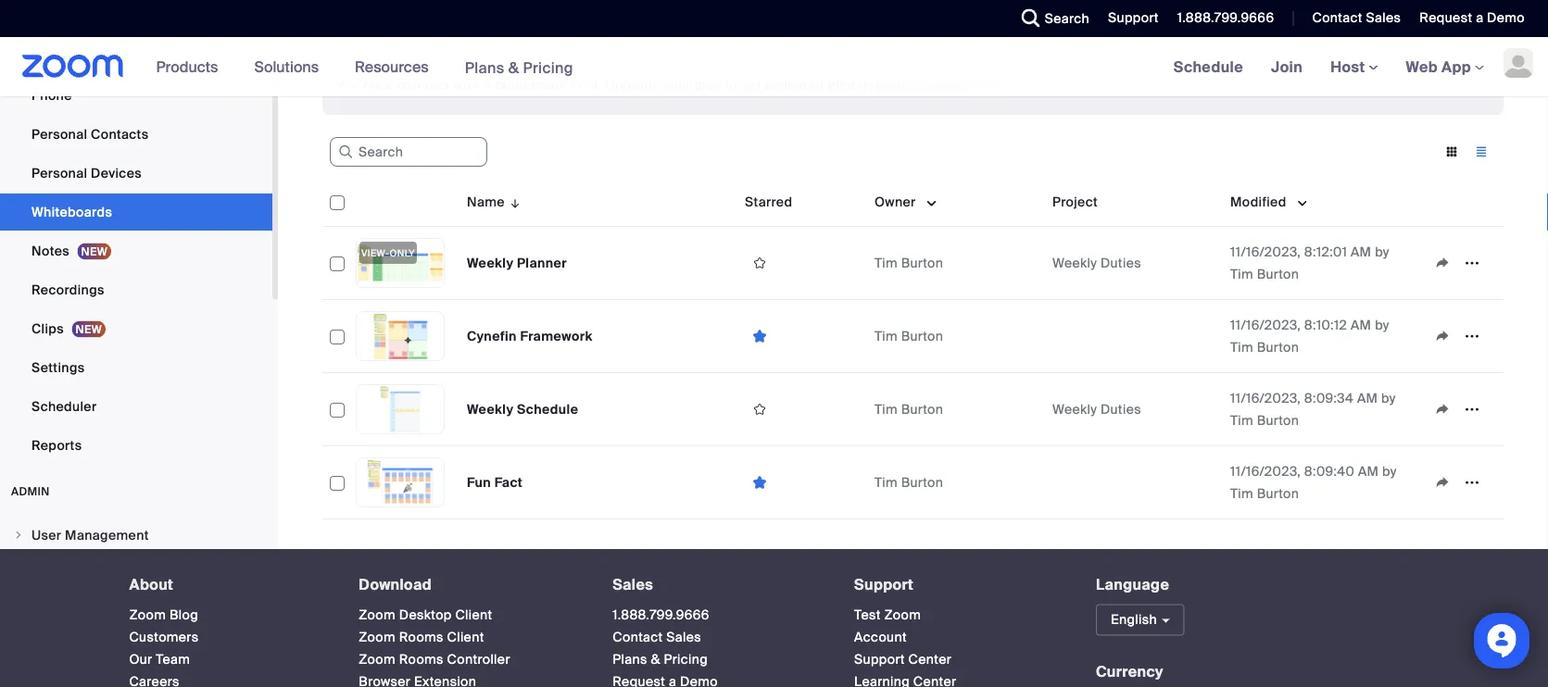 Task type: describe. For each thing, give the bounding box(es) containing it.
download
[[359, 576, 432, 595]]

laboratory report button
[[1181, 0, 1299, 28]]

zoom down download 'link'
[[359, 607, 396, 624]]

share image
[[1428, 255, 1458, 272]]

app
[[1442, 57, 1472, 76]]

tim inside 11/16/2023, 8:10:12 am by tim burton
[[1231, 339, 1254, 356]]

right image
[[13, 530, 24, 541]]

view-only
[[361, 247, 415, 259]]

application for 11/16/2023, 8:09:40 am by tim burton
[[1428, 469, 1497, 497]]

settings link
[[0, 349, 272, 386]]

whiteboards link
[[0, 194, 272, 231]]

plans & pricing
[[465, 58, 574, 77]]

a inside button
[[1063, 10, 1070, 27]]

products button
[[156, 37, 226, 96]]

grid mode, not selected image
[[1437, 144, 1467, 160]]

1.888.799.9666 link
[[613, 607, 710, 624]]

search button
[[1008, 0, 1095, 37]]

name
[[467, 193, 505, 210]]

weekly duties for 11/16/2023, 8:09:34 am by tim burton
[[1053, 401, 1142, 418]]

8:12:01
[[1305, 243, 1348, 260]]

click to star the whiteboard weekly schedule image
[[745, 401, 775, 418]]

11/16/2023, for 11/16/2023, 8:12:01 am by tim burton
[[1231, 243, 1301, 260]]

desktop
[[399, 607, 452, 624]]

zoom blog link
[[129, 607, 198, 624]]

tell
[[1008, 10, 1030, 27]]

laboratory report cynefin framework asset management
[[1184, 10, 1548, 27]]

cell for 11/16/2023, 8:10:12 am by tim burton
[[1045, 300, 1223, 373]]

tim inside 11/16/2023, 8:12:01 am by tim burton
[[1231, 266, 1254, 283]]

our
[[129, 652, 152, 669]]

zoom blog customers our team
[[129, 607, 199, 669]]

1 upgrade from the left
[[606, 76, 660, 94]]

blog
[[170, 607, 198, 624]]

fun
[[467, 474, 491, 491]]

recordings
[[32, 281, 104, 298]]

scheduler
[[32, 398, 97, 415]]

search
[[1045, 10, 1090, 27]]

test
[[855, 607, 881, 624]]

duties for 11/16/2023, 8:09:34 am by tim burton
[[1101, 401, 1142, 418]]

1 vertical spatial sales
[[613, 576, 654, 595]]

personal contacts
[[32, 126, 149, 143]]

cell for 11/16/2023, 8:09:40 am by tim burton
[[1045, 447, 1223, 520]]

11/16/2023, for 11/16/2023, 8:09:34 am by tim burton
[[1231, 390, 1301, 407]]

share image for 11/16/2023, 8:09:40 am by tim burton
[[1428, 474, 1458, 491]]

application for 11/16/2023, 8:09:34 am by tim burton
[[1428, 396, 1497, 424]]

1 your from the left
[[453, 76, 480, 94]]

1.888.799.9666 for 1.888.799.9666 contact sales plans & pricing
[[613, 607, 710, 624]]

contacts
[[91, 126, 149, 143]]

by for 11/16/2023, 8:09:40 am by tim burton
[[1383, 463, 1397, 480]]

tim burton for 11/16/2023, 8:09:40 am by tim burton
[[875, 474, 944, 491]]

by for 11/16/2023, 8:10:12 am by tim burton
[[1375, 316, 1390, 334]]

more options for fun fact image
[[1458, 474, 1487, 491]]

zoom rooms client link
[[359, 629, 484, 646]]

weekly planner inside button
[[1064, 10, 1160, 27]]

cynefin framework
[[467, 328, 593, 345]]

sales inside 1.888.799.9666 contact sales plans & pricing
[[667, 629, 702, 646]]

8:09:40
[[1305, 463, 1355, 480]]

more options for weekly schedule image
[[1458, 401, 1487, 418]]

framework inside application
[[520, 328, 593, 345]]

phone link
[[0, 77, 272, 114]]

limit.
[[572, 76, 602, 94]]

webinars
[[32, 48, 91, 65]]

11/16/2023, 8:09:34 am by tim burton
[[1231, 390, 1396, 429]]

zoom down the zoom rooms client link
[[359, 652, 396, 669]]

download link
[[359, 576, 432, 595]]

demo
[[1488, 9, 1525, 26]]

fun fact
[[467, 474, 523, 491]]

you have reached your 3 whiteboard limit. upgrade your plan to get unlimited whiteboards. upgrade plan
[[337, 76, 998, 94]]

notes
[[32, 242, 69, 259]]

account link
[[855, 629, 907, 646]]

zoom inside zoom blog customers our team
[[129, 607, 166, 624]]

web app
[[1406, 57, 1472, 76]]

notes link
[[0, 233, 272, 270]]

plan
[[970, 76, 998, 94]]

account
[[855, 629, 907, 646]]

language
[[1096, 576, 1170, 595]]

& inside 1.888.799.9666 contact sales plans & pricing
[[651, 652, 661, 669]]

about link
[[129, 576, 174, 595]]

am for 8:10:12
[[1351, 316, 1372, 334]]

personal for personal devices
[[32, 164, 87, 182]]

support link right search
[[1095, 0, 1164, 37]]

and
[[981, 10, 1005, 27]]

user management
[[32, 527, 149, 544]]

have
[[364, 76, 394, 94]]

upgrade plan button
[[911, 70, 998, 100]]

product information navigation
[[142, 37, 587, 98]]

burton inside 11/16/2023, 8:10:12 am by tim burton
[[1257, 339, 1300, 356]]

web app button
[[1406, 57, 1485, 76]]

asset management button
[[1422, 0, 1548, 28]]

reached
[[397, 76, 449, 94]]

zoom desktop client link
[[359, 607, 493, 624]]

personal menu menu
[[0, 0, 272, 466]]

user management menu item
[[0, 518, 272, 553]]

contact sales
[[1313, 9, 1402, 26]]

plans inside 1.888.799.9666 contact sales plans & pricing
[[613, 652, 648, 669]]

0 vertical spatial management
[[1465, 10, 1548, 27]]

twist
[[1074, 10, 1106, 27]]

contact inside 1.888.799.9666 contact sales plans & pricing
[[613, 629, 663, 646]]

request
[[1420, 9, 1473, 26]]

resources button
[[355, 37, 437, 96]]

team
[[156, 652, 190, 669]]

scheduler link
[[0, 388, 272, 425]]

personal devices link
[[0, 155, 272, 192]]

customers link
[[129, 629, 199, 646]]

1 a from the left
[[1476, 9, 1484, 26]]

view-
[[361, 247, 390, 259]]

test zoom link
[[855, 607, 921, 624]]

to
[[725, 76, 738, 94]]

0 vertical spatial support
[[1108, 9, 1159, 26]]

recordings link
[[0, 272, 272, 309]]

whiteboards
[[32, 203, 112, 221]]

center
[[909, 652, 952, 669]]

cynefin inside application
[[467, 328, 517, 345]]

weekly planner button
[[1060, 0, 1171, 28]]

host
[[1331, 57, 1369, 76]]

webinars link
[[0, 38, 272, 75]]

test zoom account support center
[[855, 607, 952, 669]]

request a demo
[[1420, 9, 1525, 26]]

reports link
[[0, 427, 272, 464]]

plans inside product information navigation
[[465, 58, 505, 77]]

support link up the test zoom link
[[855, 576, 914, 595]]

solutions
[[254, 57, 319, 76]]

web
[[1406, 57, 1438, 76]]

personal devices
[[32, 164, 142, 182]]

8:09:34
[[1305, 390, 1354, 407]]



Task type: vqa. For each thing, say whether or not it's contained in the screenshot.


Task type: locate. For each thing, give the bounding box(es) containing it.
show
[[943, 10, 978, 27]]

thumbnail of weekly planner image
[[357, 239, 444, 287]]

1 vertical spatial pricing
[[664, 652, 708, 669]]

resources
[[355, 57, 429, 76]]

1.888.799.9666 up schedule link
[[1178, 9, 1275, 26]]

weekly planner inside application
[[467, 254, 567, 272]]

1 rooms from the top
[[399, 629, 444, 646]]

0 vertical spatial 1.888.799.9666
[[1178, 9, 1275, 26]]

pricing down the '1.888.799.9666' link
[[664, 652, 708, 669]]

2 vertical spatial support
[[855, 652, 905, 669]]

sales up 'host' dropdown button
[[1366, 9, 1402, 26]]

1 horizontal spatial 1.888.799.9666
[[1178, 9, 1275, 26]]

management up profile picture on the top
[[1465, 10, 1548, 27]]

click to unstar the whiteboard fun fact image
[[745, 474, 775, 492]]

thumbnail of weekly schedule image
[[357, 386, 444, 434]]

1 vertical spatial plans
[[613, 652, 648, 669]]

2 cell from the top
[[1045, 447, 1223, 520]]

1 vertical spatial rooms
[[399, 652, 444, 669]]

1 horizontal spatial weekly planner
[[1064, 10, 1160, 27]]

thumbnail of cynefin framework image
[[357, 312, 444, 361]]

plans right the reached
[[465, 58, 505, 77]]

by
[[1375, 243, 1390, 260], [1375, 316, 1390, 334], [1382, 390, 1396, 407], [1383, 463, 1397, 480]]

solutions button
[[254, 37, 327, 96]]

1 vertical spatial 1.888.799.9666
[[613, 607, 710, 624]]

schedule down laboratory in the top right of the page
[[1174, 57, 1244, 76]]

customers
[[129, 629, 199, 646]]

0 vertical spatial framework
[[1356, 10, 1426, 27]]

cell
[[1045, 300, 1223, 373], [1045, 447, 1223, 520]]

0 horizontal spatial sales
[[613, 576, 654, 595]]

am for 8:09:34
[[1358, 390, 1378, 407]]

1 personal from the top
[[32, 126, 87, 143]]

client
[[455, 607, 493, 624], [447, 629, 484, 646]]

report
[[1256, 10, 1299, 27]]

weekly planner element
[[1060, 9, 1171, 28]]

more options for weekly planner image
[[1458, 255, 1487, 272]]

application for 11/16/2023, 8:10:12 am by tim burton
[[1428, 323, 1497, 350]]

share image for 11/16/2023, 8:09:34 am by tim burton
[[1428, 401, 1458, 418]]

framework
[[1356, 10, 1426, 27], [520, 328, 593, 345]]

1 11/16/2023, from the top
[[1231, 243, 1301, 260]]

11/16/2023, down the modified
[[1231, 243, 1301, 260]]

2 personal from the top
[[32, 164, 87, 182]]

0 horizontal spatial pricing
[[523, 58, 574, 77]]

your left 3 at left
[[453, 76, 480, 94]]

support right the twist
[[1108, 9, 1159, 26]]

11/16/2023, for 11/16/2023, 8:10:12 am by tim burton
[[1231, 316, 1301, 334]]

3
[[483, 76, 491, 94]]

1 cell from the top
[[1045, 300, 1223, 373]]

0 horizontal spatial contact
[[613, 629, 663, 646]]

share image
[[1428, 328, 1458, 345], [1428, 401, 1458, 418], [1428, 474, 1458, 491]]

owner
[[875, 193, 916, 210]]

0 horizontal spatial upgrade
[[606, 76, 660, 94]]

0 horizontal spatial schedule
[[517, 401, 579, 418]]

1 vertical spatial cell
[[1045, 447, 1223, 520]]

planner down the arrow down image
[[517, 254, 567, 272]]

0 horizontal spatial &
[[508, 58, 519, 77]]

banner
[[0, 37, 1549, 98]]

0 horizontal spatial planner
[[517, 254, 567, 272]]

zoom desktop client zoom rooms client zoom rooms controller
[[359, 607, 510, 669]]

zoom down zoom desktop client link
[[359, 629, 396, 646]]

personal contacts link
[[0, 116, 272, 153]]

1 horizontal spatial schedule
[[1174, 57, 1244, 76]]

1.888.799.9666 button
[[1164, 0, 1279, 37], [1178, 9, 1275, 26]]

0 vertical spatial share image
[[1428, 328, 1458, 345]]

personal for personal contacts
[[32, 126, 87, 143]]

1.888.799.9666 down sales link
[[613, 607, 710, 624]]

clips
[[32, 320, 64, 337]]

personal down the phone at top
[[32, 126, 87, 143]]

upgrade left the plan
[[911, 76, 966, 94]]

am
[[1351, 243, 1372, 260], [1351, 316, 1372, 334], [1358, 390, 1378, 407], [1359, 463, 1379, 480]]

upgrade right "limit." in the top left of the page
[[606, 76, 660, 94]]

with
[[1033, 10, 1059, 27]]

0 horizontal spatial a
[[1063, 10, 1070, 27]]

rooms down desktop
[[399, 629, 444, 646]]

1 vertical spatial duties
[[1101, 401, 1142, 418]]

by right 8:10:12
[[1375, 316, 1390, 334]]

11/16/2023, for 11/16/2023, 8:09:40 am by tim burton
[[1231, 463, 1301, 480]]

duties for 11/16/2023, 8:12:01 am by tim burton
[[1101, 254, 1142, 272]]

cynefin framework button
[[1301, 0, 1426, 28]]

4 tim burton from the top
[[875, 474, 944, 491]]

weekly schedule
[[467, 401, 579, 418]]

show and tell with a twist element
[[940, 9, 1106, 28]]

click to unstar the whiteboard cynefin framework image
[[745, 328, 775, 345]]

2 share image from the top
[[1428, 401, 1458, 418]]

1 vertical spatial &
[[651, 652, 661, 669]]

am for 8:09:40
[[1359, 463, 1379, 480]]

share image for 11/16/2023, 8:10:12 am by tim burton
[[1428, 328, 1458, 345]]

cynefin up weekly schedule in the bottom of the page
[[467, 328, 517, 345]]

0 vertical spatial duties
[[1101, 254, 1142, 272]]

english button
[[1096, 605, 1185, 636]]

1 vertical spatial support
[[855, 576, 914, 595]]

0 vertical spatial weekly planner
[[1064, 10, 1160, 27]]

schedule inside meetings navigation
[[1174, 57, 1244, 76]]

sales down the '1.888.799.9666' link
[[667, 629, 702, 646]]

side navigation navigation
[[0, 0, 278, 688]]

planner inside button
[[1112, 10, 1160, 27]]

contact down the '1.888.799.9666' link
[[613, 629, 663, 646]]

contact up host
[[1313, 9, 1363, 26]]

support center link
[[855, 652, 952, 669]]

tim
[[875, 254, 898, 272], [1231, 266, 1254, 283], [875, 328, 898, 345], [1231, 339, 1254, 356], [875, 401, 898, 418], [1231, 412, 1254, 429], [875, 474, 898, 491], [1231, 485, 1254, 502]]

by right 8:09:34
[[1382, 390, 1396, 407]]

3 share image from the top
[[1428, 474, 1458, 491]]

our team link
[[129, 652, 190, 669]]

1 vertical spatial client
[[447, 629, 484, 646]]

by for 11/16/2023, 8:12:01 am by tim burton
[[1375, 243, 1390, 260]]

1 share image from the top
[[1428, 328, 1458, 345]]

contact sales link
[[1299, 0, 1406, 37], [1313, 9, 1402, 26], [613, 629, 702, 646]]

sales link
[[613, 576, 654, 595]]

1 horizontal spatial pricing
[[664, 652, 708, 669]]

a right with
[[1063, 10, 1070, 27]]

0 vertical spatial schedule
[[1174, 57, 1244, 76]]

0 vertical spatial plans
[[465, 58, 505, 77]]

personal
[[32, 126, 87, 143], [32, 164, 87, 182]]

1 horizontal spatial upgrade
[[911, 76, 966, 94]]

0 vertical spatial &
[[508, 58, 519, 77]]

application for 11/16/2023, 8:12:01 am by tim burton
[[1428, 249, 1497, 277]]

zoom inside the test zoom account support center
[[885, 607, 921, 624]]

schedule inside application
[[517, 401, 579, 418]]

zoom
[[129, 607, 166, 624], [359, 607, 396, 624], [885, 607, 921, 624], [359, 629, 396, 646], [359, 652, 396, 669]]

0 horizontal spatial management
[[65, 527, 149, 544]]

0 vertical spatial weekly duties
[[1053, 254, 1142, 272]]

list mode, selected image
[[1467, 144, 1497, 160]]

management inside menu item
[[65, 527, 149, 544]]

meetings navigation
[[1160, 37, 1549, 98]]

0 vertical spatial rooms
[[399, 629, 444, 646]]

rooms down the zoom rooms client link
[[399, 652, 444, 669]]

zoom rooms controller link
[[359, 652, 510, 669]]

burton
[[901, 254, 944, 272], [1257, 266, 1300, 283], [901, 328, 944, 345], [1257, 339, 1300, 356], [901, 401, 944, 418], [1257, 412, 1300, 429], [901, 474, 944, 491], [1257, 485, 1300, 502]]

11/16/2023, left 8:09:40
[[1231, 463, 1301, 480]]

2 upgrade from the left
[[911, 76, 966, 94]]

2 vertical spatial sales
[[667, 629, 702, 646]]

zoom up the customers
[[129, 607, 166, 624]]

1 vertical spatial cynefin
[[467, 328, 517, 345]]

2 rooms from the top
[[399, 652, 444, 669]]

phone
[[32, 87, 72, 104]]

1 horizontal spatial your
[[664, 76, 691, 94]]

tim inside 11/16/2023, 8:09:40 am by tim burton
[[1231, 485, 1254, 502]]

& down the '1.888.799.9666' link
[[651, 652, 661, 669]]

am right 8:12:01
[[1351, 243, 1372, 260]]

2 tim burton from the top
[[875, 328, 944, 345]]

3 tim burton from the top
[[875, 401, 944, 418]]

am right 8:09:40
[[1359, 463, 1379, 480]]

0 horizontal spatial plans
[[465, 58, 505, 77]]

1 vertical spatial personal
[[32, 164, 87, 182]]

1 horizontal spatial plans
[[613, 652, 648, 669]]

4 11/16/2023, from the top
[[1231, 463, 1301, 480]]

zoom logo image
[[22, 55, 124, 78]]

thumbnail of fun fact image
[[357, 459, 444, 507]]

11/16/2023, left 8:10:12
[[1231, 316, 1301, 334]]

0 horizontal spatial framework
[[520, 328, 593, 345]]

schedule
[[1174, 57, 1244, 76], [517, 401, 579, 418]]

only
[[390, 247, 415, 259]]

0 vertical spatial client
[[455, 607, 493, 624]]

more options for cynefin framework image
[[1458, 328, 1487, 345]]

& right 3 at left
[[508, 58, 519, 77]]

profile picture image
[[1504, 48, 1534, 78]]

2 duties from the top
[[1101, 401, 1142, 418]]

am inside 11/16/2023, 8:09:40 am by tim burton
[[1359, 463, 1379, 480]]

settings
[[32, 359, 85, 376]]

0 vertical spatial planner
[[1112, 10, 1160, 27]]

application
[[323, 178, 1504, 520], [1428, 249, 1497, 277], [1428, 323, 1497, 350], [1428, 396, 1497, 424], [1428, 469, 1497, 497]]

tim burton for 11/16/2023, 8:09:34 am by tim burton
[[875, 401, 944, 418]]

&
[[508, 58, 519, 77], [651, 652, 661, 669]]

1 vertical spatial planner
[[517, 254, 567, 272]]

1 vertical spatial framework
[[520, 328, 593, 345]]

management right user
[[65, 527, 149, 544]]

products
[[156, 57, 218, 76]]

unlimited
[[765, 76, 824, 94]]

0 vertical spatial pricing
[[523, 58, 574, 77]]

tim burton for 11/16/2023, 8:10:12 am by tim burton
[[875, 328, 944, 345]]

by for 11/16/2023, 8:09:34 am by tim burton
[[1382, 390, 1396, 407]]

by inside 11/16/2023, 8:10:12 am by tim burton
[[1375, 316, 1390, 334]]

pricing inside product information navigation
[[523, 58, 574, 77]]

tim burton
[[875, 254, 944, 272], [875, 328, 944, 345], [875, 401, 944, 418], [875, 474, 944, 491]]

zoom up account link
[[885, 607, 921, 624]]

support up the test zoom link
[[855, 576, 914, 595]]

by inside 11/16/2023, 8:12:01 am by tim burton
[[1375, 243, 1390, 260]]

8:10:12
[[1305, 316, 1348, 334]]

& inside product information navigation
[[508, 58, 519, 77]]

1 horizontal spatial sales
[[667, 629, 702, 646]]

project
[[1053, 193, 1098, 210]]

0 horizontal spatial 1.888.799.9666
[[613, 607, 710, 624]]

tim burton for 11/16/2023, 8:12:01 am by tim burton
[[875, 254, 944, 272]]

Search text field
[[330, 137, 487, 167]]

weekly duties for 11/16/2023, 8:12:01 am by tim burton
[[1053, 254, 1142, 272]]

1 vertical spatial weekly planner
[[467, 254, 567, 272]]

tim inside 11/16/2023, 8:09:34 am by tim burton
[[1231, 412, 1254, 429]]

asset
[[1425, 10, 1461, 27]]

weekly duties
[[1053, 254, 1142, 272], [1053, 401, 1142, 418]]

2 vertical spatial share image
[[1428, 474, 1458, 491]]

am inside 11/16/2023, 8:09:34 am by tim burton
[[1358, 390, 1378, 407]]

by right 8:12:01
[[1375, 243, 1390, 260]]

cynefin
[[1305, 10, 1353, 27], [467, 328, 517, 345]]

3 11/16/2023, from the top
[[1231, 390, 1301, 407]]

1 horizontal spatial cynefin
[[1305, 10, 1353, 27]]

1 tim burton from the top
[[875, 254, 944, 272]]

1 vertical spatial management
[[65, 527, 149, 544]]

am inside 11/16/2023, 8:10:12 am by tim burton
[[1351, 316, 1372, 334]]

0 vertical spatial personal
[[32, 126, 87, 143]]

burton inside 11/16/2023, 8:09:40 am by tim burton
[[1257, 485, 1300, 502]]

about
[[129, 576, 174, 595]]

cynefin right 'report'
[[1305, 10, 1353, 27]]

am right 8:10:12
[[1351, 316, 1372, 334]]

plan
[[695, 76, 722, 94]]

1 vertical spatial weekly duties
[[1053, 401, 1142, 418]]

am right 8:09:34
[[1358, 390, 1378, 407]]

click to star the whiteboard weekly planner image
[[745, 255, 775, 272]]

share image down share image
[[1428, 328, 1458, 345]]

join link
[[1258, 37, 1317, 96]]

1 vertical spatial share image
[[1428, 401, 1458, 418]]

1 horizontal spatial &
[[651, 652, 661, 669]]

clips link
[[0, 310, 272, 348]]

personal up whiteboards
[[32, 164, 87, 182]]

by inside 11/16/2023, 8:09:34 am by tim burton
[[1382, 390, 1396, 407]]

11/16/2023, left 8:09:34
[[1231, 390, 1301, 407]]

1 horizontal spatial framework
[[1356, 10, 1426, 27]]

11/16/2023, inside 11/16/2023, 8:12:01 am by tim burton
[[1231, 243, 1301, 260]]

1 weekly duties from the top
[[1053, 254, 1142, 272]]

arrow down image
[[505, 191, 522, 213]]

a left the demo
[[1476, 9, 1484, 26]]

1 horizontal spatial planner
[[1112, 10, 1160, 27]]

you
[[337, 76, 360, 94]]

pricing right 3 at left
[[523, 58, 574, 77]]

11/16/2023, inside 11/16/2023, 8:10:12 am by tim burton
[[1231, 316, 1301, 334]]

planner right the twist
[[1112, 10, 1160, 27]]

pricing inside 1.888.799.9666 contact sales plans & pricing
[[664, 652, 708, 669]]

11/16/2023, 8:12:01 am by tim burton
[[1231, 243, 1390, 283]]

am inside 11/16/2023, 8:12:01 am by tim burton
[[1351, 243, 1372, 260]]

burton inside 11/16/2023, 8:09:34 am by tim burton
[[1257, 412, 1300, 429]]

0 vertical spatial cell
[[1045, 300, 1223, 373]]

reports
[[32, 437, 82, 454]]

plans down the '1.888.799.9666' link
[[613, 652, 648, 669]]

share image down 'more options for weekly schedule' image
[[1428, 474, 1458, 491]]

0 vertical spatial cynefin
[[1305, 10, 1353, 27]]

weekly
[[1064, 10, 1109, 27], [467, 254, 514, 272], [1053, 254, 1097, 272], [467, 401, 514, 418], [1053, 401, 1097, 418]]

support link right the twist
[[1108, 9, 1159, 26]]

1 duties from the top
[[1101, 254, 1142, 272]]

by right 8:09:40
[[1383, 463, 1397, 480]]

application containing name
[[323, 178, 1504, 520]]

schedule down cynefin framework
[[517, 401, 579, 418]]

2 your from the left
[[664, 76, 691, 94]]

laboratory report element
[[1181, 9, 1299, 28]]

1 horizontal spatial management
[[1465, 10, 1548, 27]]

2 horizontal spatial sales
[[1366, 9, 1402, 26]]

0 vertical spatial contact
[[1313, 9, 1363, 26]]

0 horizontal spatial your
[[453, 76, 480, 94]]

show and tell with a twist
[[943, 10, 1106, 27]]

by inside 11/16/2023, 8:09:40 am by tim burton
[[1383, 463, 1397, 480]]

support down account
[[855, 652, 905, 669]]

management
[[1465, 10, 1548, 27], [65, 527, 149, 544]]

0 horizontal spatial cynefin
[[467, 328, 517, 345]]

currency
[[1096, 662, 1164, 682]]

support link
[[1095, 0, 1164, 37], [1108, 9, 1159, 26], [855, 576, 914, 595]]

cynefin framework element
[[1301, 9, 1426, 28]]

2 11/16/2023, from the top
[[1231, 316, 1301, 334]]

2 a from the left
[[1063, 10, 1070, 27]]

11/16/2023, inside 11/16/2023, 8:09:34 am by tim burton
[[1231, 390, 1301, 407]]

asset management element
[[1422, 9, 1548, 28]]

11/16/2023, inside 11/16/2023, 8:09:40 am by tim burton
[[1231, 463, 1301, 480]]

0 vertical spatial sales
[[1366, 9, 1402, 26]]

1 vertical spatial schedule
[[517, 401, 579, 418]]

your
[[453, 76, 480, 94], [664, 76, 691, 94]]

host button
[[1331, 57, 1379, 76]]

whiteboards.
[[828, 76, 911, 94]]

controller
[[447, 652, 510, 669]]

a
[[1476, 9, 1484, 26], [1063, 10, 1070, 27]]

share image down the more options for cynefin framework image
[[1428, 401, 1458, 418]]

burton inside 11/16/2023, 8:12:01 am by tim burton
[[1257, 266, 1300, 283]]

banner containing products
[[0, 37, 1549, 98]]

your left plan
[[664, 76, 691, 94]]

2 weekly duties from the top
[[1053, 401, 1142, 418]]

1.888.799.9666 for 1.888.799.9666
[[1178, 9, 1275, 26]]

1 horizontal spatial contact
[[1313, 9, 1363, 26]]

sales up the '1.888.799.9666' link
[[613, 576, 654, 595]]

am for 8:12:01
[[1351, 243, 1372, 260]]

1 horizontal spatial a
[[1476, 9, 1484, 26]]

weekly inside weekly planner element
[[1064, 10, 1109, 27]]

1 vertical spatial contact
[[613, 629, 663, 646]]

planner inside application
[[517, 254, 567, 272]]

sales
[[1366, 9, 1402, 26], [613, 576, 654, 595], [667, 629, 702, 646]]

support
[[1108, 9, 1159, 26], [855, 576, 914, 595], [855, 652, 905, 669]]

0 horizontal spatial weekly planner
[[467, 254, 567, 272]]

support inside the test zoom account support center
[[855, 652, 905, 669]]

starred
[[745, 193, 793, 210]]



